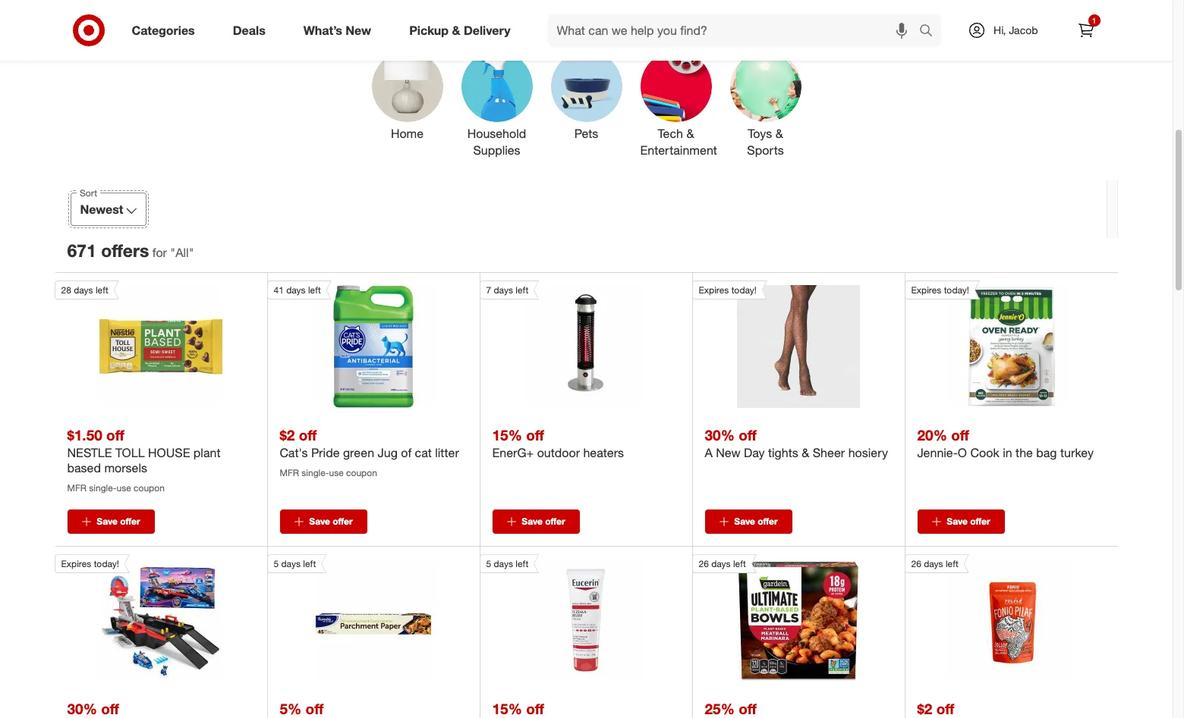 Task type: vqa. For each thing, say whether or not it's contained in the screenshot.
quality out of 5 Helpful button
no



Task type: locate. For each thing, give the bounding box(es) containing it.
0 horizontal spatial coupon
[[134, 483, 165, 494]]

0 horizontal spatial 26 days left button
[[692, 555, 860, 682]]

2 save offer from the left
[[309, 516, 353, 528]]

1 horizontal spatial 5 days left button
[[479, 555, 647, 682]]

$2 inside "button"
[[917, 701, 932, 718]]

3 save offer from the left
[[522, 516, 565, 528]]

0 vertical spatial 15%
[[492, 427, 522, 444]]

& inside tech & entertainment
[[686, 126, 694, 141]]

1 horizontal spatial coupon
[[346, 468, 377, 479]]

1 link
[[1069, 14, 1102, 47]]

s
[[140, 240, 149, 261]]

new
[[346, 22, 371, 38], [716, 446, 740, 461]]

save offer button down pride at the bottom left of page
[[280, 510, 367, 534]]

offer
[[101, 240, 140, 261], [120, 516, 140, 528], [333, 516, 353, 528], [545, 516, 565, 528], [758, 516, 778, 528], [970, 516, 990, 528]]

0 horizontal spatial 5 days left
[[274, 559, 316, 570]]

save offer button down "day"
[[705, 510, 792, 534]]

days inside 7 days left button
[[494, 285, 513, 296]]

toys & sports button
[[730, 51, 801, 160]]

1 " from the left
[[170, 245, 175, 261]]

off inside '$1.50 off nestle toll house plant based morsels mfr single-use coupon'
[[106, 427, 124, 444]]

today! for 30%
[[731, 285, 757, 296]]

2 horizontal spatial expires
[[911, 285, 941, 296]]

7 days left button
[[479, 281, 647, 408]]

off for $1.50 off nestle toll house plant based morsels mfr single-use coupon
[[106, 427, 124, 444]]

save offer button
[[67, 510, 154, 534], [280, 510, 367, 534], [492, 510, 579, 534], [705, 510, 792, 534], [917, 510, 1005, 534]]

2 save offer button from the left
[[280, 510, 367, 534]]

of
[[401, 446, 411, 461]]

1 vertical spatial coupon
[[134, 483, 165, 494]]

1 vertical spatial 30%
[[67, 701, 97, 718]]

pickup & delivery link
[[396, 14, 529, 47]]

2 5 days left from the left
[[486, 559, 528, 570]]

offer down outdoor
[[545, 516, 565, 528]]

5 days left button for 15% off
[[479, 555, 647, 682]]

expires today! for 20%
[[911, 285, 969, 296]]

hi, jacob
[[994, 24, 1038, 36]]

coupon down morsels
[[134, 483, 165, 494]]

1 save from the left
[[97, 516, 118, 528]]

mfr inside the $2 off cat's pride green jug of cat litter mfr single-use coupon
[[280, 468, 299, 479]]

0 horizontal spatial mfr
[[67, 483, 87, 494]]

1 horizontal spatial 30%
[[705, 427, 735, 444]]

offer down "cook"
[[970, 516, 990, 528]]

single-
[[302, 468, 329, 479], [89, 483, 116, 494]]

nestle
[[67, 446, 112, 461]]

1 5 days left button from the left
[[267, 555, 435, 682]]

0 vertical spatial new
[[346, 22, 371, 38]]

28 days left button
[[54, 281, 222, 408]]

0 horizontal spatial expires today! button
[[54, 555, 222, 682]]

1 vertical spatial new
[[716, 446, 740, 461]]

0 vertical spatial $2
[[280, 427, 295, 444]]

single- down the based
[[89, 483, 116, 494]]

1 5 from the left
[[274, 559, 279, 570]]

25%
[[705, 701, 735, 718]]

2 5 days left button from the left
[[479, 555, 647, 682]]

5 days left button
[[267, 555, 435, 682], [479, 555, 647, 682]]

1 horizontal spatial 26 days left button
[[904, 555, 1073, 682]]

26 days left
[[699, 559, 746, 570], [911, 559, 958, 570]]

1 26 from the left
[[699, 559, 709, 570]]

pets button
[[551, 51, 622, 160]]

5 days left
[[274, 559, 316, 570], [486, 559, 528, 570]]

save down morsels
[[97, 516, 118, 528]]

days
[[74, 285, 93, 296], [286, 285, 306, 296], [494, 285, 513, 296], [281, 559, 301, 570], [494, 559, 513, 570], [711, 559, 731, 570], [924, 559, 943, 570]]

15% for 15% off energ+ outdoor heaters
[[492, 427, 522, 444]]

15% off button
[[492, 687, 680, 719]]

2 horizontal spatial today!
[[944, 285, 969, 296]]

0 horizontal spatial 5
[[274, 559, 279, 570]]

based
[[67, 461, 101, 476]]

save for 15% off
[[522, 516, 543, 528]]

& inside toys & sports
[[775, 126, 783, 141]]

save down pride at the bottom left of page
[[309, 516, 330, 528]]

days inside 28 days left button
[[74, 285, 93, 296]]

expires for 30% off
[[699, 285, 729, 296]]

0 horizontal spatial 30%
[[67, 701, 97, 718]]

jennie-
[[917, 446, 958, 461]]

1 horizontal spatial expires
[[699, 285, 729, 296]]

1 vertical spatial single-
[[89, 483, 116, 494]]

0 horizontal spatial $2
[[280, 427, 295, 444]]

0 vertical spatial single-
[[302, 468, 329, 479]]

mfr inside '$1.50 off nestle toll house plant based morsels mfr single-use coupon'
[[67, 483, 87, 494]]

off inside button
[[306, 701, 324, 718]]

1 save offer from the left
[[97, 516, 140, 528]]

15% inside 15% off energ+ outdoor heaters
[[492, 427, 522, 444]]

expires for 20% off
[[911, 285, 941, 296]]

off inside "button"
[[936, 701, 954, 718]]

26 for 25% off
[[699, 559, 709, 570]]

save for 20% off
[[947, 516, 968, 528]]

save offer down morsels
[[97, 516, 140, 528]]

1 horizontal spatial use
[[329, 468, 344, 479]]

1 horizontal spatial 5 days left
[[486, 559, 528, 570]]

newest button
[[70, 193, 147, 226]]

save offer for 15% off
[[522, 516, 565, 528]]

2 horizontal spatial expires today! button
[[904, 281, 1073, 408]]

20% off jennie-o cook in the bag turkey
[[917, 427, 1094, 461]]

28
[[61, 285, 71, 296]]

pickup & delivery
[[409, 22, 510, 38]]

0 horizontal spatial 26 days left
[[699, 559, 746, 570]]

off for 15% off energ+ outdoor heaters
[[526, 427, 544, 444]]

save down the energ+
[[522, 516, 543, 528]]

30% inside button
[[67, 701, 97, 718]]

26 for $2 off
[[911, 559, 921, 570]]

2 5 from the left
[[486, 559, 491, 570]]

household supplies button
[[461, 51, 532, 160]]

save offer button for 15% off
[[492, 510, 579, 534]]

coupon
[[346, 468, 377, 479], [134, 483, 165, 494]]

0 horizontal spatial 26
[[699, 559, 709, 570]]

4 save offer from the left
[[734, 516, 778, 528]]

save down "day"
[[734, 516, 755, 528]]

1 horizontal spatial single-
[[302, 468, 329, 479]]

mfr down the based
[[67, 483, 87, 494]]

tech
[[658, 126, 683, 141]]

3 save from the left
[[522, 516, 543, 528]]

26 days left for 25%
[[699, 559, 746, 570]]

0 horizontal spatial use
[[116, 483, 131, 494]]

1 5 days left from the left
[[274, 559, 316, 570]]

3 save offer button from the left
[[492, 510, 579, 534]]

4 save from the left
[[734, 516, 755, 528]]

& for toys
[[775, 126, 783, 141]]

$1.50
[[67, 427, 102, 444]]

2 26 days left button from the left
[[904, 555, 1073, 682]]

days for 7 days left button
[[494, 285, 513, 296]]

1 vertical spatial $2
[[917, 701, 932, 718]]

offer for 30% off
[[758, 516, 778, 528]]

for
[[152, 245, 167, 261]]

save for 30% off
[[734, 516, 755, 528]]

deals link
[[220, 14, 284, 47]]

save down o
[[947, 516, 968, 528]]

left for 5 days left button corresponding to 5% off
[[303, 559, 316, 570]]

1 26 days left from the left
[[699, 559, 746, 570]]

0 vertical spatial coupon
[[346, 468, 377, 479]]

1 horizontal spatial expires today! button
[[692, 281, 860, 408]]

for
[[342, 11, 359, 26]]

1 horizontal spatial new
[[716, 446, 740, 461]]

5 save offer from the left
[[947, 516, 990, 528]]

mfr down cat's
[[280, 468, 299, 479]]

coupon down green at the bottom left of page
[[346, 468, 377, 479]]

turkey
[[1060, 446, 1094, 461]]

save offer down outdoor
[[522, 516, 565, 528]]

categories
[[132, 22, 195, 38]]

use down pride at the bottom left of page
[[329, 468, 344, 479]]

use
[[329, 468, 344, 479], [116, 483, 131, 494]]

days for '26 days left' button associated with 25% off
[[711, 559, 731, 570]]

off inside 30% off a new day tights & sheer hosiery
[[739, 427, 757, 444]]

1 horizontal spatial 26 days left
[[911, 559, 958, 570]]

offer right "671"
[[101, 240, 140, 261]]

30% inside 30% off a new day tights & sheer hosiery
[[705, 427, 735, 444]]

supplies
[[473, 143, 520, 158]]

save offer button down morsels
[[67, 510, 154, 534]]

1 horizontal spatial "
[[189, 245, 194, 261]]

save offer for 30% off
[[734, 516, 778, 528]]

26 days left button for $2 off
[[904, 555, 1073, 682]]

30% off
[[67, 701, 119, 718]]

left for 5 days left button related to 15% off
[[516, 559, 528, 570]]

expires today! button
[[692, 281, 860, 408], [904, 281, 1073, 408], [54, 555, 222, 682]]

2 26 days left from the left
[[911, 559, 958, 570]]

2 " from the left
[[189, 245, 194, 261]]

save offer down "day"
[[734, 516, 778, 528]]

save for $2 off
[[309, 516, 330, 528]]

2 15% from the top
[[492, 701, 522, 718]]

1 vertical spatial mfr
[[67, 483, 87, 494]]

What can we help you find? suggestions appear below search field
[[548, 14, 923, 47]]

0 horizontal spatial single-
[[89, 483, 116, 494]]

0 vertical spatial mfr
[[280, 468, 299, 479]]

5 save from the left
[[947, 516, 968, 528]]

0 horizontal spatial 5 days left button
[[267, 555, 435, 682]]

2 26 from the left
[[911, 559, 921, 570]]

26 days left button for 25% off
[[692, 555, 860, 682]]

off for $2 off cat's pride green jug of cat litter mfr single-use coupon
[[299, 427, 317, 444]]

5 days left for 15%
[[486, 559, 528, 570]]

left for 7 days left button
[[516, 285, 528, 296]]

2 save from the left
[[309, 516, 330, 528]]

30% for 30% off a new day tights & sheer hosiery
[[705, 427, 735, 444]]

health
[[882, 11, 917, 26]]

1 save offer button from the left
[[67, 510, 154, 534]]

0 vertical spatial 30%
[[705, 427, 735, 444]]

expires
[[699, 285, 729, 296], [911, 285, 941, 296], [61, 559, 91, 570]]

$2 off cat's pride green jug of cat litter mfr single-use coupon
[[280, 427, 459, 479]]

plant
[[193, 446, 220, 461]]

$2 inside the $2 off cat's pride green jug of cat litter mfr single-use coupon
[[280, 427, 295, 444]]

1 15% from the top
[[492, 427, 522, 444]]

sheer
[[813, 446, 845, 461]]

1 horizontal spatial $2
[[917, 701, 932, 718]]

0 vertical spatial use
[[329, 468, 344, 479]]

1 horizontal spatial 26
[[911, 559, 921, 570]]

5 save offer button from the left
[[917, 510, 1005, 534]]

save offer down o
[[947, 516, 990, 528]]

1 horizontal spatial 5
[[486, 559, 491, 570]]

days for 5 days left button related to 15% off
[[494, 559, 513, 570]]

0 horizontal spatial "
[[170, 245, 175, 261]]

off inside 15% off energ+ outdoor heaters
[[526, 427, 544, 444]]

off inside the $2 off cat's pride green jug of cat litter mfr single-use coupon
[[299, 427, 317, 444]]

left
[[96, 285, 108, 296], [308, 285, 321, 296], [516, 285, 528, 296], [303, 559, 316, 570], [516, 559, 528, 570], [733, 559, 746, 570], [946, 559, 958, 570]]

1 horizontal spatial mfr
[[280, 468, 299, 479]]

1 26 days left button from the left
[[692, 555, 860, 682]]

offer down "day"
[[758, 516, 778, 528]]

& inside pickup & delivery link
[[452, 22, 460, 38]]

expires today! button for 20% off
[[904, 281, 1073, 408]]

days for 41 days left button
[[286, 285, 306, 296]]

cat's
[[280, 446, 308, 461]]

jacob
[[1009, 24, 1038, 36]]

off inside '20% off jennie-o cook in the bag turkey'
[[951, 427, 969, 444]]

15% inside button
[[492, 701, 522, 718]]

offer down morsels
[[120, 516, 140, 528]]

1 vertical spatial use
[[116, 483, 131, 494]]

2 horizontal spatial expires today!
[[911, 285, 969, 296]]

adult
[[438, 11, 466, 26]]

single- inside '$1.50 off nestle toll house plant based morsels mfr single-use coupon'
[[89, 483, 116, 494]]

offer down green at the bottom left of page
[[333, 516, 353, 528]]

& inside 30% off a new day tights & sheer hosiery
[[802, 446, 809, 461]]

use inside the $2 off cat's pride green jug of cat litter mfr single-use coupon
[[329, 468, 344, 479]]

$2 for $2 off
[[917, 701, 932, 718]]

single- inside the $2 off cat's pride green jug of cat litter mfr single-use coupon
[[302, 468, 329, 479]]

left for 41 days left button
[[308, 285, 321, 296]]

1 vertical spatial 15%
[[492, 701, 522, 718]]

off for 25% off
[[739, 701, 757, 718]]

$2 off
[[917, 701, 954, 718]]

1 horizontal spatial expires today!
[[699, 285, 757, 296]]

single- down pride at the bottom left of page
[[302, 468, 329, 479]]

the
[[1016, 446, 1033, 461]]

save offer button down o
[[917, 510, 1005, 534]]

save
[[97, 516, 118, 528], [309, 516, 330, 528], [522, 516, 543, 528], [734, 516, 755, 528], [947, 516, 968, 528]]

26 days left button
[[692, 555, 860, 682], [904, 555, 1073, 682]]

off for 15% off
[[526, 701, 544, 718]]

today! for 20%
[[944, 285, 969, 296]]

use down morsels
[[116, 483, 131, 494]]

save offer button down outdoor
[[492, 510, 579, 534]]

off for $2 off
[[936, 701, 954, 718]]

days inside 41 days left button
[[286, 285, 306, 296]]

save offer down pride at the bottom left of page
[[309, 516, 353, 528]]

4 save offer button from the left
[[705, 510, 792, 534]]

toys
[[748, 126, 772, 141]]

5% off button
[[280, 687, 467, 719]]

search
[[912, 24, 949, 39]]

$2
[[280, 427, 295, 444], [917, 701, 932, 718]]

heaters
[[583, 446, 624, 461]]

coupon inside '$1.50 off nestle toll house plant based morsels mfr single-use coupon'
[[134, 483, 165, 494]]

1 horizontal spatial today!
[[731, 285, 757, 296]]



Task type: describe. For each thing, give the bounding box(es) containing it.
save offer button for $2 off
[[280, 510, 367, 534]]

$2 for $2 off cat's pride green jug of cat litter mfr single-use coupon
[[280, 427, 295, 444]]

home
[[391, 126, 424, 141]]

offer for $2 off
[[333, 516, 353, 528]]

off for 30% off a new day tights & sheer hosiery
[[739, 427, 757, 444]]

energ+
[[492, 446, 534, 461]]

15% off
[[492, 701, 544, 718]]

health button
[[864, 0, 935, 44]]

671 offer s for " all "
[[67, 240, 194, 261]]

deals
[[233, 22, 265, 38]]

baby
[[617, 11, 645, 26]]

for you
[[342, 11, 383, 26]]

jug
[[378, 446, 398, 461]]

save offer for $1.50 off
[[97, 516, 140, 528]]

house
[[148, 446, 190, 461]]

5%
[[280, 701, 302, 718]]

delivery
[[464, 22, 510, 38]]

offer for 20% off
[[970, 516, 990, 528]]

outdoor
[[537, 446, 580, 461]]

41 days left button
[[267, 281, 435, 408]]

& for tech
[[686, 126, 694, 141]]

0 horizontal spatial new
[[346, 22, 371, 38]]

25% off
[[705, 701, 757, 718]]

days for 5 days left button corresponding to 5% off
[[281, 559, 301, 570]]

5 for 5% off
[[274, 559, 279, 570]]

30% off button
[[67, 687, 255, 719]]

beverages
[[423, 28, 481, 43]]

save offer for $2 off
[[309, 516, 353, 528]]

30% off a new day tights & sheer hosiery
[[705, 427, 888, 461]]

5 days left for 5%
[[274, 559, 316, 570]]

28 days left
[[61, 285, 108, 296]]

5 for 15% off
[[486, 559, 491, 570]]

you
[[363, 11, 383, 26]]

toll
[[115, 446, 145, 461]]

expires today! button for 30% off
[[692, 281, 860, 408]]

use inside '$1.50 off nestle toll house plant based morsels mfr single-use coupon'
[[116, 483, 131, 494]]

0 horizontal spatial today!
[[94, 559, 119, 570]]

15% for 15% off
[[492, 701, 522, 718]]

offer for $1.50 off
[[120, 516, 140, 528]]

adult beverages button
[[416, 0, 488, 44]]

toys & sports
[[747, 126, 784, 158]]

671
[[67, 240, 96, 261]]

beauty button
[[685, 0, 756, 44]]

offer for 15% off
[[545, 516, 565, 528]]

& for pickup
[[452, 22, 460, 38]]

days for $2 off's '26 days left' button
[[924, 559, 943, 570]]

a
[[705, 446, 713, 461]]

30% for 30% off
[[67, 701, 97, 718]]

newest
[[80, 202, 123, 217]]

hi,
[[994, 24, 1006, 36]]

pets
[[574, 126, 598, 141]]

0 horizontal spatial expires today!
[[61, 559, 119, 570]]

household supplies
[[467, 126, 526, 158]]

left for $2 off's '26 days left' button
[[946, 559, 958, 570]]

what's new link
[[290, 14, 390, 47]]

what's
[[303, 22, 342, 38]]

hosiery
[[848, 446, 888, 461]]

in
[[1003, 446, 1012, 461]]

off for 30% off
[[101, 701, 119, 718]]

off for 20% off jennie-o cook in the bag turkey
[[951, 427, 969, 444]]

41 days left
[[274, 285, 321, 296]]

7
[[486, 285, 491, 296]]

cat
[[415, 446, 432, 461]]

morsels
[[104, 461, 147, 476]]

food
[[796, 11, 824, 26]]

what's new
[[303, 22, 371, 38]]

tech & entertainment button
[[640, 51, 717, 160]]

pickup
[[409, 22, 449, 38]]

26 days left for $2
[[911, 559, 958, 570]]

food button
[[775, 0, 846, 44]]

day
[[744, 446, 765, 461]]

days for 28 days left button
[[74, 285, 93, 296]]

o
[[958, 446, 967, 461]]

5% off
[[280, 701, 324, 718]]

15% off energ+ outdoor heaters
[[492, 427, 624, 461]]

household
[[467, 126, 526, 141]]

baby button
[[595, 0, 667, 44]]

green
[[343, 446, 374, 461]]

entertainment
[[640, 143, 717, 158]]

save for $1.50 off
[[97, 516, 118, 528]]

off for 5% off
[[306, 701, 324, 718]]

left for '26 days left' button associated with 25% off
[[733, 559, 746, 570]]

1
[[1092, 16, 1096, 25]]

save offer button for 30% off
[[705, 510, 792, 534]]

expires today! for 30%
[[699, 285, 757, 296]]

new inside 30% off a new day tights & sheer hosiery
[[716, 446, 740, 461]]

pride
[[311, 446, 340, 461]]

litter
[[435, 446, 459, 461]]

categories link
[[119, 14, 214, 47]]

search button
[[912, 14, 949, 50]]

all
[[175, 245, 189, 261]]

25% off button
[[705, 687, 892, 719]]

$2 off button
[[917, 687, 1105, 719]]

0 horizontal spatial expires
[[61, 559, 91, 570]]

adult beverages
[[423, 11, 481, 43]]

bag
[[1036, 446, 1057, 461]]

$1.50 off nestle toll house plant based morsels mfr single-use coupon
[[67, 427, 220, 494]]

cook
[[970, 446, 999, 461]]

save offer button for 20% off
[[917, 510, 1005, 534]]

save offer button for $1.50 off
[[67, 510, 154, 534]]

home button
[[372, 51, 443, 160]]

apparel
[[520, 11, 563, 26]]

41
[[274, 285, 284, 296]]

save offer for 20% off
[[947, 516, 990, 528]]

7 days left
[[486, 285, 528, 296]]

tights
[[768, 446, 798, 461]]

apparel button
[[506, 0, 577, 44]]

coupon inside the $2 off cat's pride green jug of cat litter mfr single-use coupon
[[346, 468, 377, 479]]

left for 28 days left button
[[96, 285, 108, 296]]

for you button
[[327, 0, 398, 44]]

20%
[[917, 427, 947, 444]]

5 days left button for 5% off
[[267, 555, 435, 682]]



